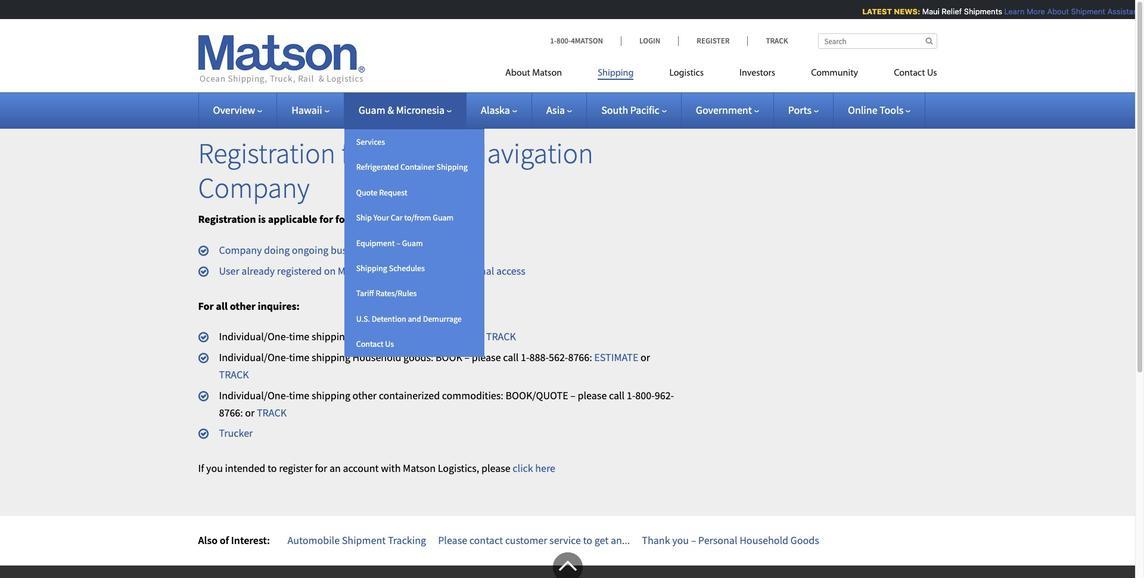 Task type: vqa. For each thing, say whether or not it's contained in the screenshot.
for in Registration For Matson Navigation Company
yes



Task type: locate. For each thing, give the bounding box(es) containing it.
about right the more
[[1046, 7, 1068, 16]]

800- up about matson 'link'
[[557, 36, 571, 46]]

for inside registration for matson navigation company
[[341, 135, 373, 171]]

1 horizontal spatial us
[[927, 69, 937, 78]]

1 registration from the top
[[198, 135, 336, 171]]

shipping for shipping
[[598, 69, 634, 78]]

with up shipping schedules on the left of the page
[[372, 243, 392, 257]]

1- inside individual/one-time shipping other containerized commodities: book/quote – please call 1-800-962- 8766: or
[[627, 388, 636, 402]]

1 vertical spatial shipping
[[437, 162, 468, 172]]

8766: left estimate link
[[568, 351, 592, 364]]

1 horizontal spatial 800-
[[636, 388, 655, 402]]

u.s. detention and demurrage
[[356, 313, 462, 324]]

1 horizontal spatial 1-
[[550, 36, 557, 46]]

us down detention
[[385, 339, 394, 349]]

car
[[391, 212, 403, 223]]

registration down overview link
[[198, 135, 336, 171]]

0 horizontal spatial about
[[505, 69, 530, 78]]

1- left the 962-
[[627, 388, 636, 402]]

2 horizontal spatial or
[[641, 351, 650, 364]]

– right book
[[465, 351, 470, 364]]

–
[[396, 238, 400, 248], [465, 351, 470, 364], [571, 388, 576, 402], [691, 533, 696, 547]]

about up alaska link
[[505, 69, 530, 78]]

0 vertical spatial contact us
[[894, 69, 937, 78]]

1 vertical spatial for
[[319, 212, 333, 226]]

other left containerized at the bottom
[[353, 388, 377, 402]]

all
[[216, 299, 228, 313]]

an...
[[611, 533, 630, 547]]

and
[[408, 313, 421, 324]]

equipment – guam
[[356, 238, 423, 248]]

2 vertical spatial 1-
[[627, 388, 636, 402]]

0 horizontal spatial 800-
[[557, 36, 571, 46]]

please left click
[[482, 461, 511, 475]]

0 vertical spatial please
[[472, 351, 501, 364]]

ports
[[788, 103, 812, 117]]

1 horizontal spatial you
[[672, 533, 689, 547]]

1 shipping from the top
[[312, 330, 350, 344]]

1 horizontal spatial call
[[609, 388, 625, 402]]

news:
[[893, 7, 919, 16]]

shipping for household
[[312, 351, 350, 364]]

shipment left assistance
[[1070, 7, 1104, 16]]

registration is applicable for following:
[[198, 212, 383, 226]]

assistance
[[1106, 7, 1144, 16]]

0 horizontal spatial contact
[[356, 339, 383, 349]]

please
[[438, 533, 467, 547]]

for left an
[[315, 461, 327, 475]]

footer
[[0, 552, 1135, 578]]

guam left the &
[[359, 103, 385, 117]]

you for thank
[[672, 533, 689, 547]]

registered
[[277, 264, 322, 278]]

community link
[[793, 63, 876, 87]]

shipping
[[312, 330, 350, 344], [312, 351, 350, 364], [312, 388, 350, 402]]

1 vertical spatial call
[[609, 388, 625, 402]]

0 horizontal spatial contact us
[[356, 339, 394, 349]]

customer
[[505, 533, 547, 547]]

contact us down search icon
[[894, 69, 937, 78]]

1 vertical spatial or
[[641, 351, 650, 364]]

you right the thank
[[672, 533, 689, 547]]

1 horizontal spatial to
[[583, 533, 592, 547]]

refrigerated
[[356, 162, 399, 172]]

shipping right container
[[437, 162, 468, 172]]

or
[[474, 330, 484, 344], [641, 351, 650, 364], [245, 406, 255, 419]]

shipping inside "top menu" navigation
[[598, 69, 634, 78]]

track
[[486, 330, 516, 344], [219, 368, 249, 381], [257, 406, 287, 419]]

2 shipping from the top
[[312, 351, 350, 364]]

2 registration from the top
[[198, 212, 256, 226]]

0 vertical spatial time
[[289, 330, 309, 344]]

to left get
[[583, 533, 592, 547]]

0 vertical spatial other
[[230, 299, 256, 313]]

1-800-4matson link
[[550, 36, 621, 46]]

registration inside registration for matson navigation company
[[198, 135, 336, 171]]

call down estimate link
[[609, 388, 625, 402]]

0 horizontal spatial contact us link
[[344, 331, 484, 357]]

track link
[[486, 330, 516, 344], [219, 368, 249, 381], [257, 406, 287, 419]]

company up is
[[198, 170, 310, 205]]

individual/one-
[[219, 330, 289, 344], [219, 351, 289, 364], [219, 388, 289, 402]]

household down the automobile:
[[353, 351, 401, 364]]

0 horizontal spatial household
[[353, 351, 401, 364]]

3 individual/one- from the top
[[219, 388, 289, 402]]

2 vertical spatial shipping
[[312, 388, 350, 402]]

1- left 562-
[[521, 351, 530, 364]]

3 time from the top
[[289, 388, 309, 402]]

1 vertical spatial 8766:
[[219, 406, 243, 419]]

1 vertical spatial 1-
[[521, 351, 530, 364]]

1-800-4matson
[[550, 36, 603, 46]]

request
[[379, 187, 407, 198]]

logistics
[[670, 69, 704, 78]]

0 horizontal spatial track
[[219, 368, 249, 381]]

Search search field
[[818, 33, 937, 49]]

company up user at the left of the page
[[219, 243, 262, 257]]

0 vertical spatial for
[[341, 135, 373, 171]]

0 vertical spatial you
[[206, 461, 223, 475]]

2 individual/one- from the top
[[219, 351, 289, 364]]

household left goods on the right
[[740, 533, 788, 547]]

– right book/quote
[[571, 388, 576, 402]]

individual/one- for individual/one-time shipping automobile:
[[219, 330, 289, 344]]

0 vertical spatial contact us link
[[876, 63, 937, 87]]

1 horizontal spatial or
[[474, 330, 484, 344]]

1 vertical spatial track
[[219, 368, 249, 381]]

guam down ship your car to/from guam link
[[402, 238, 423, 248]]

shipping inside individual/one-time shipping household goods: book – please call 1-888-562-8766: estimate or track
[[312, 351, 350, 364]]

or for call
[[641, 351, 650, 364]]

shipping for other
[[312, 388, 350, 402]]

with right account
[[381, 461, 401, 475]]

2 time from the top
[[289, 351, 309, 364]]

1 horizontal spatial contact us link
[[876, 63, 937, 87]]

contact down u.s.
[[356, 339, 383, 349]]

contact us link up tools
[[876, 63, 937, 87]]

0 vertical spatial shipping
[[312, 330, 350, 344]]

2 vertical spatial for
[[315, 461, 327, 475]]

2 vertical spatial time
[[289, 388, 309, 402]]

if
[[198, 461, 204, 475]]

0 horizontal spatial 1-
[[521, 351, 530, 364]]

search image
[[926, 37, 933, 45]]

individual/one- inside individual/one-time shipping household goods: book – please call 1-888-562-8766: estimate or track
[[219, 351, 289, 364]]

trucker link
[[219, 426, 253, 440]]

demurrage
[[423, 313, 462, 324]]

1 vertical spatial shipment
[[342, 533, 386, 547]]

0 vertical spatial call
[[503, 351, 519, 364]]

south pacific link
[[601, 103, 667, 117]]

0 horizontal spatial 8766:
[[219, 406, 243, 419]]

individual/one- for individual/one-time shipping other containerized commodities: book/quote – please call 1-800-962- 8766: or
[[219, 388, 289, 402]]

call down or track
[[503, 351, 519, 364]]

time inside individual/one-time shipping household goods: book – please call 1-888-562-8766: estimate or track
[[289, 351, 309, 364]]

1 horizontal spatial shipment
[[1070, 7, 1104, 16]]

1 vertical spatial guam
[[433, 212, 454, 223]]

0 horizontal spatial or
[[245, 406, 255, 419]]

1- inside individual/one-time shipping household goods: book – please call 1-888-562-8766: estimate or track
[[521, 351, 530, 364]]

contact us link
[[876, 63, 937, 87], [344, 331, 484, 357]]

0 vertical spatial with
[[372, 243, 392, 257]]

1 horizontal spatial guam
[[402, 238, 423, 248]]

0 horizontal spatial other
[[230, 299, 256, 313]]

1 time from the top
[[289, 330, 309, 344]]

please down estimate
[[578, 388, 607, 402]]

user
[[219, 264, 239, 278]]

962-
[[655, 388, 674, 402]]

for up quote
[[341, 135, 373, 171]]

investors link
[[722, 63, 793, 87]]

company
[[198, 170, 310, 205], [219, 243, 262, 257]]

888-
[[530, 351, 549, 364]]

applicable
[[268, 212, 317, 226]]

shipping down equipment
[[356, 263, 387, 274]]

time for automobile:
[[289, 330, 309, 344]]

user already registered on matson website needing additional access
[[219, 264, 525, 278]]

1 horizontal spatial contact
[[894, 69, 925, 78]]

south pacific
[[601, 103, 660, 117]]

1 horizontal spatial contact us
[[894, 69, 937, 78]]

1 vertical spatial registration
[[198, 212, 256, 226]]

us down search icon
[[927, 69, 937, 78]]

hawaii
[[292, 103, 322, 117]]

trucker
[[219, 426, 253, 440]]

or for please
[[245, 406, 255, 419]]

ship your car to/from guam link
[[344, 205, 484, 230]]

registration for registration is applicable for following:
[[198, 212, 256, 226]]

800- down estimate link
[[636, 388, 655, 402]]

website
[[373, 264, 408, 278]]

us inside "top menu" navigation
[[927, 69, 937, 78]]

0 vertical spatial individual/one-
[[219, 330, 289, 344]]

1 horizontal spatial track link
[[257, 406, 287, 419]]

0 vertical spatial about
[[1046, 7, 1068, 16]]

quote request link
[[344, 180, 484, 205]]

1 horizontal spatial 8766:
[[568, 351, 592, 364]]

shipment left the tracking
[[342, 533, 386, 547]]

&
[[387, 103, 394, 117]]

0 vertical spatial us
[[927, 69, 937, 78]]

0 vertical spatial 8766:
[[568, 351, 592, 364]]

you right if
[[206, 461, 223, 475]]

2 vertical spatial individual/one-
[[219, 388, 289, 402]]

or inside individual/one-time shipping other containerized commodities: book/quote – please call 1-800-962- 8766: or
[[245, 406, 255, 419]]

please
[[472, 351, 501, 364], [578, 388, 607, 402], [482, 461, 511, 475]]

8766:
[[568, 351, 592, 364], [219, 406, 243, 419]]

call
[[503, 351, 519, 364], [609, 388, 625, 402]]

2 horizontal spatial track
[[486, 330, 516, 344]]

thank you – personal household goods link
[[642, 533, 819, 547]]

guam & micronesia link
[[359, 103, 452, 117]]

1 vertical spatial you
[[672, 533, 689, 547]]

1 vertical spatial company
[[219, 243, 262, 257]]

call inside individual/one-time shipping household goods: book – please call 1-888-562-8766: estimate or track
[[503, 351, 519, 364]]

navigation
[[469, 135, 593, 171]]

you for if
[[206, 461, 223, 475]]

registration left is
[[198, 212, 256, 226]]

tracking
[[388, 533, 426, 547]]

None search field
[[818, 33, 937, 49]]

or inside individual/one-time shipping household goods: book – please call 1-888-562-8766: estimate or track
[[641, 351, 650, 364]]

or right estimate link
[[641, 351, 650, 364]]

0 vertical spatial shipment
[[1070, 7, 1104, 16]]

please down or track
[[472, 351, 501, 364]]

automobile
[[288, 533, 340, 547]]

1 horizontal spatial household
[[740, 533, 788, 547]]

other right all
[[230, 299, 256, 313]]

south
[[601, 103, 628, 117]]

shipping inside individual/one-time shipping other containerized commodities: book/quote – please call 1-800-962- 8766: or
[[312, 388, 350, 402]]

contact us
[[894, 69, 937, 78], [356, 339, 394, 349]]

shipping for automobile:
[[312, 330, 350, 344]]

backtop image
[[553, 552, 583, 578]]

contact up tools
[[894, 69, 925, 78]]

2 vertical spatial guam
[[402, 238, 423, 248]]

for up company doing ongoing business with matson link
[[319, 212, 333, 226]]

ongoing
[[292, 243, 329, 257]]

contact us inside "top menu" navigation
[[894, 69, 937, 78]]

– right equipment
[[396, 238, 400, 248]]

1 vertical spatial contact
[[356, 339, 383, 349]]

1 vertical spatial shipping
[[312, 351, 350, 364]]

1 vertical spatial please
[[578, 388, 607, 402]]

3 shipping from the top
[[312, 388, 350, 402]]

guam right the to/from
[[433, 212, 454, 223]]

please inside individual/one-time shipping household goods: book – please call 1-888-562-8766: estimate or track
[[472, 351, 501, 364]]

equipment
[[356, 238, 395, 248]]

shipping up 'south'
[[598, 69, 634, 78]]

quote
[[356, 187, 378, 198]]

or up individual/one-time shipping household goods: book – please call 1-888-562-8766: estimate or track
[[474, 330, 484, 344]]

0 horizontal spatial us
[[385, 339, 394, 349]]

company inside registration for matson navigation company
[[198, 170, 310, 205]]

time for other
[[289, 388, 309, 402]]

1 vertical spatial individual/one-
[[219, 351, 289, 364]]

2 vertical spatial or
[[245, 406, 255, 419]]

1 vertical spatial 800-
[[636, 388, 655, 402]]

1 horizontal spatial other
[[353, 388, 377, 402]]

or up trucker link
[[245, 406, 255, 419]]

2 horizontal spatial guam
[[433, 212, 454, 223]]

0 vertical spatial registration
[[198, 135, 336, 171]]

1 horizontal spatial about
[[1046, 7, 1068, 16]]

1 vertical spatial about
[[505, 69, 530, 78]]

to left the register
[[268, 461, 277, 475]]

other inside individual/one-time shipping other containerized commodities: book/quote – please call 1-800-962- 8766: or
[[353, 388, 377, 402]]

0 vertical spatial household
[[353, 351, 401, 364]]

1 vertical spatial track link
[[219, 368, 249, 381]]

click here link
[[513, 461, 555, 475]]

thank
[[642, 533, 670, 547]]

1 horizontal spatial track
[[257, 406, 287, 419]]

household
[[353, 351, 401, 364], [740, 533, 788, 547]]

time inside individual/one-time shipping other containerized commodities: book/quote – please call 1-800-962- 8766: or
[[289, 388, 309, 402]]

2 horizontal spatial track link
[[486, 330, 516, 344]]

pacific
[[630, 103, 660, 117]]

individual/one- inside individual/one-time shipping other containerized commodities: book/quote – please call 1-800-962- 8766: or
[[219, 388, 289, 402]]

shipping schedules
[[356, 263, 425, 274]]

2 horizontal spatial shipping
[[598, 69, 634, 78]]

top menu navigation
[[505, 63, 937, 87]]

matson
[[532, 69, 562, 78], [379, 135, 463, 171], [394, 243, 427, 257], [338, 264, 371, 278], [403, 461, 436, 475]]

doing
[[264, 243, 290, 257]]

contact inside "top menu" navigation
[[894, 69, 925, 78]]

contact us down u.s.
[[356, 339, 394, 349]]

1 vertical spatial time
[[289, 351, 309, 364]]

1 vertical spatial contact us
[[356, 339, 394, 349]]

shipping for shipping schedules
[[356, 263, 387, 274]]

0 vertical spatial guam
[[359, 103, 385, 117]]

0 vertical spatial contact
[[894, 69, 925, 78]]

1 vertical spatial with
[[381, 461, 401, 475]]

1 individual/one- from the top
[[219, 330, 289, 344]]

8766: up trucker link
[[219, 406, 243, 419]]

to
[[268, 461, 277, 475], [583, 533, 592, 547]]

matson inside about matson 'link'
[[532, 69, 562, 78]]

1 vertical spatial other
[[353, 388, 377, 402]]

equipment – guam link
[[344, 230, 484, 256]]

contact us link down and
[[344, 331, 484, 357]]

shipping schedules link
[[344, 256, 484, 281]]

0 vertical spatial shipping
[[598, 69, 634, 78]]

overview link
[[213, 103, 262, 117]]

0 vertical spatial to
[[268, 461, 277, 475]]

1- left '4matson' at top
[[550, 36, 557, 46]]

please contact customer service to get an... link
[[438, 533, 630, 547]]



Task type: describe. For each thing, give the bounding box(es) containing it.
automobile shipment tracking link
[[288, 533, 426, 547]]

login
[[639, 36, 660, 46]]

following:
[[335, 212, 383, 226]]

get
[[595, 533, 609, 547]]

inquires:
[[258, 299, 300, 313]]

ship
[[356, 212, 372, 223]]

alaska
[[481, 103, 510, 117]]

time for household
[[289, 351, 309, 364]]

– inside individual/one-time shipping household goods: book – please call 1-888-562-8766: estimate or track
[[465, 351, 470, 364]]

track link
[[748, 36, 788, 46]]

also of interest:
[[198, 533, 270, 547]]

please inside individual/one-time shipping other containerized commodities: book/quote – please call 1-800-962- 8766: or
[[578, 388, 607, 402]]

contact
[[469, 533, 503, 547]]

book
[[436, 351, 462, 364]]

contact us for the topmost contact us link
[[894, 69, 937, 78]]

logistics link
[[652, 63, 722, 87]]

0 horizontal spatial guam
[[359, 103, 385, 117]]

ports link
[[788, 103, 819, 117]]

refrigerated container shipping link
[[344, 155, 484, 180]]

8766: inside individual/one-time shipping other containerized commodities: book/quote – please call 1-800-962- 8766: or
[[219, 406, 243, 419]]

about inside 'link'
[[505, 69, 530, 78]]

about matson link
[[505, 63, 580, 87]]

0 vertical spatial 800-
[[557, 36, 571, 46]]

– left personal
[[691, 533, 696, 547]]

micronesia
[[396, 103, 445, 117]]

individual/one-time shipping automobile:
[[219, 330, 410, 344]]

household inside individual/one-time shipping household goods: book – please call 1-888-562-8766: estimate or track
[[353, 351, 401, 364]]

estimate link
[[594, 351, 639, 364]]

personal
[[698, 533, 738, 547]]

1 vertical spatial contact us link
[[344, 331, 484, 357]]

shipping link
[[580, 63, 652, 87]]

also
[[198, 533, 218, 547]]

matson inside registration for matson navigation company
[[379, 135, 463, 171]]

services link
[[344, 129, 484, 155]]

track inside individual/one-time shipping household goods: book – please call 1-888-562-8766: estimate or track
[[219, 368, 249, 381]]

shipments
[[963, 7, 1001, 16]]

on
[[324, 264, 336, 278]]

detention
[[372, 313, 406, 324]]

online tools link
[[848, 103, 911, 117]]

containerized
[[379, 388, 440, 402]]

asia link
[[546, 103, 572, 117]]

investors
[[740, 69, 775, 78]]

please contact customer service to get an...
[[438, 533, 630, 547]]

or track
[[472, 330, 516, 344]]

individual/one-time shipping household goods: book – please call 1-888-562-8766: estimate or track
[[219, 351, 650, 381]]

u.s. detention and demurrage link
[[344, 306, 484, 331]]

1 vertical spatial us
[[385, 339, 394, 349]]

interest:
[[231, 533, 270, 547]]

learn
[[1003, 7, 1023, 16]]

0 vertical spatial or
[[474, 330, 484, 344]]

thank you – personal household goods
[[642, 533, 819, 547]]

is
[[258, 212, 266, 226]]

to/from
[[404, 212, 431, 223]]

book/quote
[[506, 388, 568, 402]]

800- inside individual/one-time shipping other containerized commodities: book/quote – please call 1-800-962- 8766: or
[[636, 388, 655, 402]]

registration for matson navigation company
[[198, 135, 593, 205]]

call inside individual/one-time shipping other containerized commodities: book/quote – please call 1-800-962- 8766: or
[[609, 388, 625, 402]]

– inside equipment – guam link
[[396, 238, 400, 248]]

0 vertical spatial track link
[[486, 330, 516, 344]]

account
[[343, 461, 379, 475]]

quote request
[[356, 187, 407, 198]]

about matson
[[505, 69, 562, 78]]

services
[[356, 136, 385, 147]]

overview
[[213, 103, 255, 117]]

schedules
[[389, 263, 425, 274]]

– inside individual/one-time shipping other containerized commodities: book/quote – please call 1-800-962- 8766: or
[[571, 388, 576, 402]]

community
[[811, 69, 858, 78]]

0 horizontal spatial to
[[268, 461, 277, 475]]

0 horizontal spatial track link
[[219, 368, 249, 381]]

tariff
[[356, 288, 374, 299]]

2 vertical spatial please
[[482, 461, 511, 475]]

0 horizontal spatial shipment
[[342, 533, 386, 547]]

for all other inquires:
[[198, 299, 300, 313]]

user already registered on matson website needing additional access link
[[219, 264, 525, 278]]

additional
[[448, 264, 494, 278]]

guam & micronesia
[[359, 103, 445, 117]]

registration for registration for matson navigation company
[[198, 135, 336, 171]]

1 vertical spatial to
[[583, 533, 592, 547]]

2 vertical spatial track link
[[257, 406, 287, 419]]

commodities:
[[442, 388, 503, 402]]

your
[[374, 212, 389, 223]]

goods:
[[404, 351, 434, 364]]

1 horizontal spatial shipping
[[437, 162, 468, 172]]

register
[[279, 461, 313, 475]]

automobile:
[[353, 330, 407, 344]]

an
[[330, 461, 341, 475]]

if you intended to register for an account with matson logistics, please click here
[[198, 461, 555, 475]]

contact us for the bottommost contact us link
[[356, 339, 394, 349]]

562-
[[549, 351, 568, 364]]

government
[[696, 103, 752, 117]]

8766: inside individual/one-time shipping household goods: book – please call 1-888-562-8766: estimate or track
[[568, 351, 592, 364]]

blue matson logo with ocean, shipping, truck, rail and logistics written beneath it. image
[[198, 35, 365, 84]]

4matson
[[571, 36, 603, 46]]

tariff rates/rules
[[356, 288, 417, 299]]

u.s.
[[356, 313, 370, 324]]

0 vertical spatial track
[[486, 330, 516, 344]]

automobile shipment tracking
[[288, 533, 426, 547]]

container
[[401, 162, 435, 172]]

business
[[331, 243, 370, 257]]

goods
[[791, 533, 819, 547]]

maui
[[921, 7, 938, 16]]

rates/rules
[[376, 288, 417, 299]]

of
[[220, 533, 229, 547]]

needing
[[410, 264, 446, 278]]

government link
[[696, 103, 759, 117]]

login link
[[621, 36, 678, 46]]

1 vertical spatial household
[[740, 533, 788, 547]]

track
[[766, 36, 788, 46]]

service
[[550, 533, 581, 547]]

intended
[[225, 461, 265, 475]]

asia
[[546, 103, 565, 117]]



